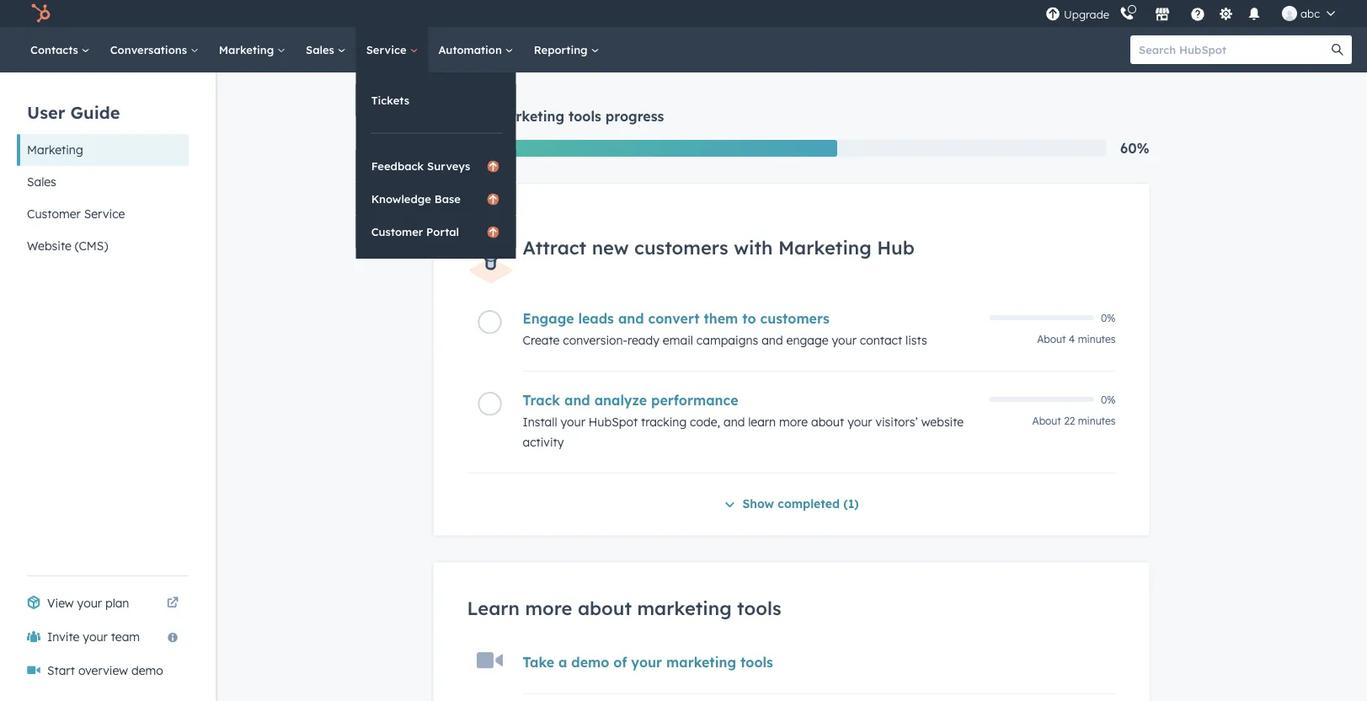 Task type: locate. For each thing, give the bounding box(es) containing it.
sales link
[[296, 27, 356, 72]]

1 vertical spatial service
[[84, 206, 125, 221]]

0 vertical spatial minutes
[[1079, 333, 1116, 346]]

service inside button
[[84, 206, 125, 221]]

customer up website
[[27, 206, 81, 221]]

more
[[780, 415, 808, 430], [525, 597, 573, 620]]

minutes for track and analyze performance
[[1079, 415, 1116, 428]]

more right 'learn'
[[780, 415, 808, 430]]

your
[[461, 108, 492, 125]]

about right 'learn'
[[812, 415, 845, 430]]

feedback surveys link
[[356, 150, 516, 182]]

demo
[[572, 654, 610, 671], [131, 663, 163, 678]]

conversion-
[[563, 333, 628, 348]]

22
[[1065, 415, 1076, 428]]

hub
[[878, 235, 915, 259]]

1 vertical spatial more
[[525, 597, 573, 620]]

your left plan
[[77, 596, 102, 611]]

customer for customer portal
[[371, 225, 423, 239]]

minutes
[[1079, 333, 1116, 346], [1079, 415, 1116, 428]]

service down "sales" button
[[84, 206, 125, 221]]

sales inside sales link
[[306, 43, 338, 56]]

attract
[[523, 235, 587, 259]]

customer
[[27, 206, 81, 221], [371, 225, 423, 239]]

1 vertical spatial customer
[[371, 225, 423, 239]]

upgrade image
[[1046, 7, 1061, 22]]

customer inside the service menu
[[371, 225, 423, 239]]

0 vertical spatial about
[[1038, 333, 1067, 346]]

0 horizontal spatial sales
[[27, 174, 56, 189]]

your right of
[[632, 654, 663, 671]]

learn more about marketing tools
[[467, 597, 782, 620]]

customers
[[635, 235, 729, 259], [761, 310, 830, 327]]

and up ready
[[619, 310, 644, 327]]

your left visitors'
[[848, 415, 873, 430]]

about left 4
[[1038, 333, 1067, 346]]

0 horizontal spatial demo
[[131, 663, 163, 678]]

feedback
[[371, 159, 424, 173]]

show completed (1)
[[743, 497, 859, 511]]

hubspot image
[[30, 3, 51, 24]]

0 vertical spatial tools
[[569, 108, 602, 125]]

2 minutes from the top
[[1079, 415, 1116, 428]]

1 horizontal spatial customer
[[371, 225, 423, 239]]

about up of
[[578, 597, 632, 620]]

sales
[[306, 43, 338, 56], [27, 174, 56, 189]]

1 horizontal spatial service
[[366, 43, 410, 56]]

0 horizontal spatial customer
[[27, 206, 81, 221]]

more right the learn
[[525, 597, 573, 620]]

0% up about 22 minutes
[[1102, 393, 1116, 406]]

demo for a
[[572, 654, 610, 671]]

minutes right 4
[[1079, 333, 1116, 346]]

about left 22
[[1033, 415, 1062, 428]]

tickets
[[371, 93, 410, 107]]

0% up about 4 minutes
[[1102, 312, 1116, 324]]

1 horizontal spatial demo
[[572, 654, 610, 671]]

marketing up take a demo of your marketing tools
[[638, 597, 732, 620]]

gary orlando image
[[1283, 6, 1298, 21]]

60%
[[1121, 140, 1150, 157]]

progress
[[606, 108, 664, 125]]

and
[[619, 310, 644, 327], [762, 333, 784, 348], [565, 392, 591, 409], [724, 415, 745, 430]]

learn
[[749, 415, 776, 430]]

conversations link
[[100, 27, 209, 72]]

0 horizontal spatial more
[[525, 597, 573, 620]]

menu
[[1044, 0, 1348, 27]]

your inside engage leads and convert them to customers create conversion-ready email campaigns and engage your contact lists
[[832, 333, 857, 348]]

0 vertical spatial marketing
[[638, 597, 732, 620]]

1 vertical spatial customers
[[761, 310, 830, 327]]

1 horizontal spatial sales
[[306, 43, 338, 56]]

your right engage on the right top of the page
[[832, 333, 857, 348]]

1 horizontal spatial customers
[[761, 310, 830, 327]]

0 vertical spatial customer
[[27, 206, 81, 221]]

customer inside button
[[27, 206, 81, 221]]

guide
[[70, 102, 120, 123]]

website (cms)
[[27, 239, 108, 253]]

code,
[[690, 415, 721, 430]]

Search HubSpot search field
[[1131, 35, 1338, 64]]

1 vertical spatial tools
[[738, 597, 782, 620]]

0 vertical spatial service
[[366, 43, 410, 56]]

0 horizontal spatial about
[[578, 597, 632, 620]]

your inside button
[[83, 630, 108, 644]]

0% for track and analyze performance
[[1102, 393, 1116, 406]]

0%
[[1102, 312, 1116, 324], [1102, 393, 1116, 406]]

1 horizontal spatial more
[[780, 415, 808, 430]]

marketing left sales link
[[219, 43, 277, 56]]

campaigns
[[697, 333, 759, 348]]

automation
[[439, 43, 505, 56]]

feedback surveys
[[371, 159, 470, 173]]

0 horizontal spatial customers
[[635, 235, 729, 259]]

your inside 'link'
[[77, 596, 102, 611]]

customers right new
[[635, 235, 729, 259]]

link opens in a new window image
[[167, 593, 179, 614], [167, 598, 179, 609]]

automation link
[[429, 27, 524, 72]]

0 vertical spatial 0%
[[1102, 312, 1116, 324]]

2 vertical spatial tools
[[741, 654, 774, 671]]

sales inside button
[[27, 174, 56, 189]]

demo down the team in the left bottom of the page
[[131, 663, 163, 678]]

1 horizontal spatial about
[[812, 415, 845, 430]]

user guide
[[27, 102, 120, 123]]

1 0% from the top
[[1102, 312, 1116, 324]]

sales up the customer service
[[27, 174, 56, 189]]

service up tickets
[[366, 43, 410, 56]]

invite your team button
[[17, 620, 189, 654]]

conversations
[[110, 43, 190, 56]]

marketing right of
[[667, 654, 737, 671]]

track and analyze performance install your hubspot tracking code, and learn more about your visitors' website activity
[[523, 392, 964, 450]]

1 vertical spatial about
[[1033, 415, 1062, 428]]

1 vertical spatial sales
[[27, 174, 56, 189]]

marketplaces image
[[1156, 8, 1171, 23]]

hubspot
[[589, 415, 638, 430]]

1 minutes from the top
[[1079, 333, 1116, 346]]

your
[[832, 333, 857, 348], [561, 415, 586, 430], [848, 415, 873, 430], [77, 596, 102, 611], [83, 630, 108, 644], [632, 654, 663, 671]]

0 horizontal spatial service
[[84, 206, 125, 221]]

your left the team in the left bottom of the page
[[83, 630, 108, 644]]

2 0% from the top
[[1102, 393, 1116, 406]]

marketing down user
[[27, 142, 83, 157]]

analyze
[[595, 392, 647, 409]]

minutes right 22
[[1079, 415, 1116, 428]]

engage leads and convert them to customers button
[[523, 310, 980, 327]]

lists
[[906, 333, 928, 348]]

1 vertical spatial 0%
[[1102, 393, 1116, 406]]

ready
[[628, 333, 660, 348]]

0 vertical spatial about
[[812, 415, 845, 430]]

contact
[[860, 333, 903, 348]]

reporting link
[[524, 27, 610, 72]]

(cms)
[[75, 239, 108, 253]]

marketing
[[638, 597, 732, 620], [667, 654, 737, 671]]

(1)
[[844, 497, 859, 511]]

customer for customer service
[[27, 206, 81, 221]]

customer down knowledge at left
[[371, 225, 423, 239]]

help button
[[1184, 0, 1213, 27]]

demo right a
[[572, 654, 610, 671]]

marketplaces button
[[1145, 0, 1181, 27]]

1 vertical spatial minutes
[[1079, 415, 1116, 428]]

settings link
[[1216, 5, 1237, 22]]

settings image
[[1219, 7, 1234, 22]]

contacts link
[[20, 27, 100, 72]]

0 vertical spatial sales
[[306, 43, 338, 56]]

upgrade
[[1065, 8, 1110, 21]]

0 vertical spatial more
[[780, 415, 808, 430]]

sales right marketing link
[[306, 43, 338, 56]]

help image
[[1191, 8, 1206, 23]]

about
[[1038, 333, 1067, 346], [1033, 415, 1062, 428]]

your right install
[[561, 415, 586, 430]]

marketing
[[219, 43, 277, 56], [496, 108, 565, 125], [27, 142, 83, 157], [779, 235, 872, 259]]

about inside the track and analyze performance install your hubspot tracking code, and learn more about your visitors' website activity
[[812, 415, 845, 430]]

install
[[523, 415, 558, 430]]

about
[[812, 415, 845, 430], [578, 597, 632, 620]]

demo inside start overview demo 'link'
[[131, 663, 163, 678]]

activity
[[523, 435, 564, 450]]

abc
[[1301, 6, 1321, 20]]

email
[[663, 333, 694, 348]]

customers up engage on the right top of the page
[[761, 310, 830, 327]]

track and analyze performance button
[[523, 392, 980, 409]]



Task type: describe. For each thing, give the bounding box(es) containing it.
notifications image
[[1247, 8, 1263, 23]]

and down engage leads and convert them to customers button
[[762, 333, 784, 348]]

marketing link
[[209, 27, 296, 72]]

website (cms) button
[[17, 230, 189, 262]]

service menu
[[356, 72, 516, 259]]

with
[[734, 235, 773, 259]]

customer service button
[[17, 198, 189, 230]]

4
[[1069, 333, 1076, 346]]

view your plan link
[[17, 587, 189, 620]]

create
[[523, 333, 560, 348]]

about for track and analyze performance
[[1033, 415, 1062, 428]]

website
[[922, 415, 964, 430]]

tickets link
[[356, 84, 516, 116]]

leads
[[579, 310, 614, 327]]

tracking
[[641, 415, 687, 430]]

knowledge base link
[[356, 183, 516, 215]]

user guide views element
[[17, 72, 189, 262]]

marketing right your
[[496, 108, 565, 125]]

and down "track and analyze performance" button
[[724, 415, 745, 430]]

0% for engage leads and convert them to customers
[[1102, 312, 1116, 324]]

track
[[523, 392, 561, 409]]

visitors'
[[876, 415, 919, 430]]

knowledge
[[371, 192, 431, 206]]

demo for overview
[[131, 663, 163, 678]]

search image
[[1333, 44, 1344, 56]]

overview
[[78, 663, 128, 678]]

more inside the track and analyze performance install your hubspot tracking code, and learn more about your visitors' website activity
[[780, 415, 808, 430]]

new
[[592, 235, 629, 259]]

convert
[[649, 310, 700, 327]]

calling icon button
[[1113, 2, 1142, 25]]

website
[[27, 239, 72, 253]]

show completed (1) button
[[724, 494, 859, 516]]

marketing inside marketing button
[[27, 142, 83, 157]]

attract new customers with marketing hub
[[523, 235, 915, 259]]

knowledge base
[[371, 192, 461, 206]]

show
[[743, 497, 775, 511]]

service link
[[356, 27, 429, 72]]

1 vertical spatial marketing
[[667, 654, 737, 671]]

invite your team
[[47, 630, 140, 644]]

marketing button
[[17, 134, 189, 166]]

about 22 minutes
[[1033, 415, 1116, 428]]

1 link opens in a new window image from the top
[[167, 593, 179, 614]]

portal
[[427, 225, 459, 239]]

base
[[435, 192, 461, 206]]

contacts
[[30, 43, 82, 56]]

engage leads and convert them to customers create conversion-ready email campaigns and engage your contact lists
[[523, 310, 928, 348]]

engage
[[787, 333, 829, 348]]

view your plan
[[47, 596, 129, 611]]

a
[[559, 654, 568, 671]]

0 vertical spatial customers
[[635, 235, 729, 259]]

customer portal link
[[356, 216, 516, 248]]

learn
[[467, 597, 520, 620]]

start
[[47, 663, 75, 678]]

customer portal
[[371, 225, 459, 239]]

completed
[[778, 497, 840, 511]]

performance
[[652, 392, 739, 409]]

customer service
[[27, 206, 125, 221]]

marketing inside marketing link
[[219, 43, 277, 56]]

minutes for engage leads and convert them to customers
[[1079, 333, 1116, 346]]

sales button
[[17, 166, 189, 198]]

your marketing tools progress
[[461, 108, 664, 125]]

notifications button
[[1241, 0, 1269, 27]]

surveys
[[427, 159, 470, 173]]

your marketing tools progress progress bar
[[434, 140, 838, 157]]

reporting
[[534, 43, 591, 56]]

search button
[[1324, 35, 1353, 64]]

engage
[[523, 310, 575, 327]]

marketing left hub
[[779, 235, 872, 259]]

hubspot link
[[20, 3, 63, 24]]

take a demo of your marketing tools link
[[523, 654, 774, 671]]

start overview demo
[[47, 663, 163, 678]]

of
[[614, 654, 627, 671]]

them
[[704, 310, 739, 327]]

team
[[111, 630, 140, 644]]

customers inside engage leads and convert them to customers create conversion-ready email campaigns and engage your contact lists
[[761, 310, 830, 327]]

1 vertical spatial about
[[578, 597, 632, 620]]

calling icon image
[[1120, 7, 1135, 22]]

and right the "track"
[[565, 392, 591, 409]]

view
[[47, 596, 74, 611]]

about for engage leads and convert them to customers
[[1038, 333, 1067, 346]]

about 4 minutes
[[1038, 333, 1116, 346]]

plan
[[105, 596, 129, 611]]

invite
[[47, 630, 80, 644]]

2 link opens in a new window image from the top
[[167, 598, 179, 609]]

menu containing abc
[[1044, 0, 1348, 27]]

start overview demo link
[[17, 654, 189, 688]]

take a demo of your marketing tools
[[523, 654, 774, 671]]



Task type: vqa. For each thing, say whether or not it's contained in the screenshot.
VIEW YOUR PLAN link
yes



